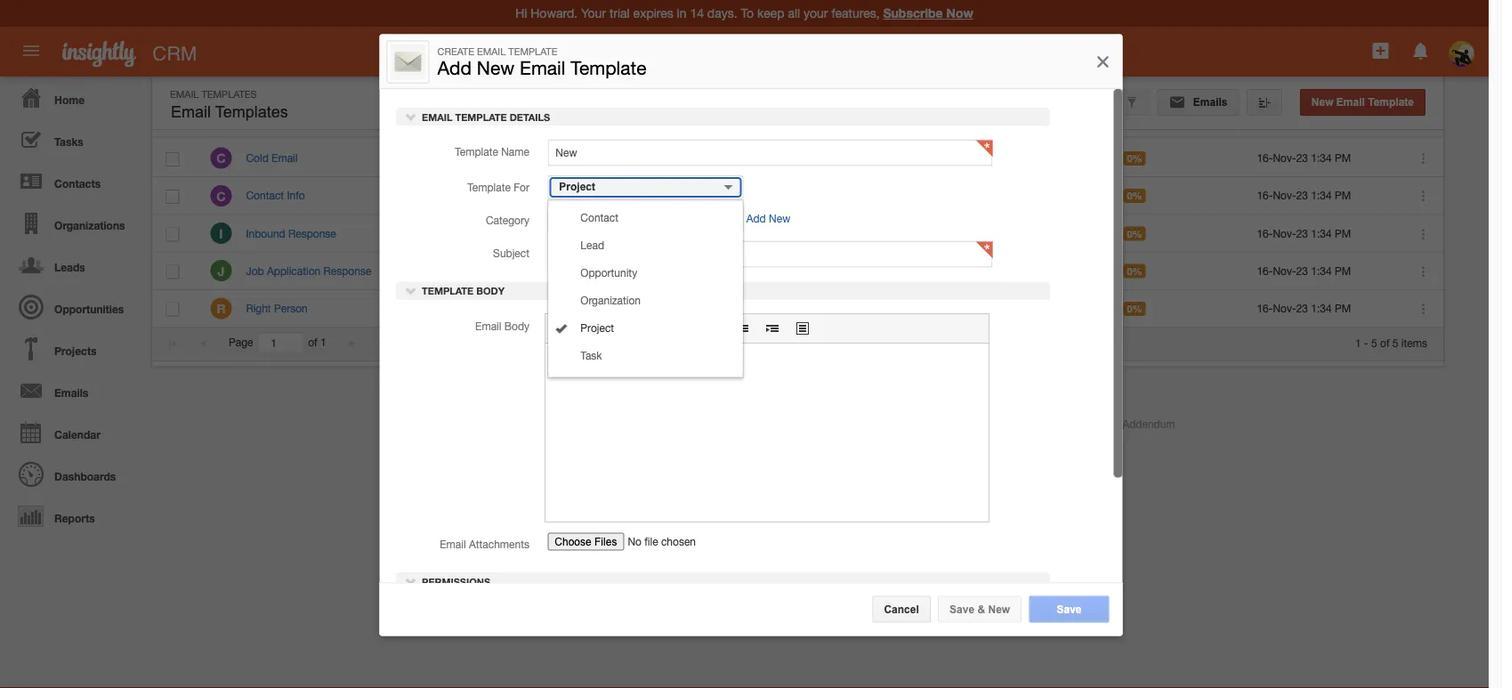 Task type: vqa. For each thing, say whether or not it's contained in the screenshot.
trial on the left of the page
no



Task type: locate. For each thing, give the bounding box(es) containing it.
1 vertical spatial for
[[470, 227, 483, 239]]

3 16-nov-23 1:34 pm from the top
[[1257, 227, 1352, 239]]

for inside i row
[[470, 227, 483, 239]]

2 vertical spatial howard brown link
[[618, 302, 689, 315]]

0% for thanks for contacting us.
[[1127, 228, 1143, 239]]

body for template body
[[476, 286, 504, 297]]

16- for thanks for connecting
[[1257, 189, 1273, 202]]

5 0% cell from the top
[[1110, 290, 1244, 328]]

5 left items
[[1393, 336, 1399, 349]]

emails link right open at the right
[[1158, 89, 1240, 116]]

toolbar inside add new email template dialog
[[545, 315, 989, 344]]

2 thanks from the top
[[432, 227, 467, 239]]

new up date
[[1312, 96, 1334, 108]]

2 16-nov-23 1:34 pm from the top
[[1257, 189, 1352, 202]]

all link
[[542, 38, 596, 70]]

1 horizontal spatial save
[[1057, 603, 1082, 615]]

howard brown link up contact link
[[618, 189, 689, 202]]

rate
[[1153, 115, 1177, 127]]

project button
[[547, 175, 743, 199]]

c row
[[152, 140, 1444, 177], [152, 177, 1444, 215]]

howard brown link for c
[[618, 189, 689, 202]]

for left connecting
[[470, 189, 483, 202]]

1 vertical spatial chevron down image
[[405, 576, 417, 588]]

4 0% from the top
[[1127, 265, 1143, 277]]

contact inside add new email template dialog
[[580, 212, 618, 224]]

subject up do
[[432, 115, 470, 127]]

1 horizontal spatial 5
[[1393, 336, 1399, 349]]

16-nov-23 1:34 pm inside j 'row'
[[1257, 264, 1352, 277]]

1 vertical spatial response
[[324, 264, 372, 277]]

contacts
[[54, 177, 101, 190]]

16-
[[1257, 152, 1273, 164], [1257, 189, 1273, 202], [1257, 227, 1273, 239], [1257, 264, 1273, 277], [1257, 302, 1273, 315]]

add inside create email template add new email template
[[438, 57, 472, 78]]

c left 'cold' in the top left of the page
[[217, 151, 226, 166]]

1 contact cell from the top
[[924, 215, 1110, 252]]

1 horizontal spatial emails
[[1191, 96, 1228, 108]]

lead link
[[548, 234, 742, 257]]

1 vertical spatial to
[[520, 302, 529, 315]]

to right me
[[520, 302, 529, 315]]

2 howard brown link from the top
[[618, 264, 689, 277]]

to
[[518, 152, 528, 164], [520, 302, 529, 315]]

you right do
[[449, 152, 466, 164]]

0 vertical spatial for
[[470, 189, 483, 202]]

16- inside i row
[[1257, 227, 1273, 239]]

pm inside r row
[[1335, 302, 1352, 315]]

2 16-nov-23 1:34 pm cell from the top
[[1244, 177, 1399, 215]]

1 thanks from the top
[[432, 189, 467, 202]]

howard up "project" link
[[618, 302, 656, 315]]

0% inside r row
[[1127, 303, 1143, 315]]

open rate
[[1123, 115, 1177, 127]]

of down right person link on the top left
[[308, 336, 317, 349]]

you
[[449, 152, 466, 164], [455, 302, 472, 315]]

category up name text box
[[803, 115, 850, 127]]

3 contact cell from the top
[[924, 290, 1110, 328]]

1 vertical spatial howard brown
[[618, 264, 689, 277]]

1 horizontal spatial subject
[[493, 247, 529, 260]]

0% cell for thanks for connecting
[[1110, 177, 1244, 215]]

1 0% cell from the top
[[1110, 140, 1244, 177]]

5 right -
[[1372, 336, 1378, 349]]

contact inside r row
[[938, 302, 976, 315]]

pm inside j 'row'
[[1335, 264, 1352, 277]]

2 howard brown from the top
[[618, 264, 689, 277]]

crm
[[153, 42, 197, 65]]

name right have at left top
[[501, 146, 529, 158]]

0 horizontal spatial of
[[308, 336, 317, 349]]

0 horizontal spatial name
[[246, 115, 276, 127]]

inbound response
[[246, 227, 336, 239]]

processing
[[1067, 418, 1120, 430]]

0 vertical spatial c
[[217, 151, 226, 166]]

4 16-nov-23 1:34 pm from the top
[[1257, 264, 1352, 277]]

organization
[[580, 294, 641, 307]]

nov- inside r row
[[1273, 302, 1297, 315]]

row group
[[152, 140, 1444, 328]]

1 vertical spatial name
[[501, 146, 529, 158]]

0 vertical spatial howard brown link
[[618, 189, 689, 202]]

2 howard from the top
[[618, 264, 656, 277]]

1 howard brown link from the top
[[618, 189, 689, 202]]

0 vertical spatial emails
[[1191, 96, 1228, 108]]

pm
[[1335, 152, 1352, 164], [1335, 189, 1352, 202], [1335, 227, 1352, 239], [1335, 264, 1352, 277], [1335, 302, 1352, 315]]

chevron down image for template body
[[405, 285, 417, 297]]

add new link
[[746, 213, 790, 225]]

subscribe now link
[[884, 6, 974, 20]]

general
[[559, 214, 599, 226]]

16-nov-23 1:34 pm cell for thanks for connecting
[[1244, 177, 1399, 215]]

1 vertical spatial howard brown link
[[618, 264, 689, 277]]

Search all data.... text field
[[596, 37, 947, 69]]

howard brown up contact link
[[618, 189, 689, 202]]

application inside add new email template dialog
[[544, 314, 990, 523]]

nov- inside i row
[[1273, 227, 1297, 239]]

howard brown link up "project" link
[[618, 302, 689, 315]]

menu inside add new email template dialog
[[548, 206, 742, 372]]

brown inside j 'row'
[[659, 264, 689, 277]]

1 vertical spatial thanks
[[432, 227, 467, 239]]

contact cell
[[924, 215, 1110, 252], [924, 252, 1110, 290], [924, 290, 1110, 328]]

new right &
[[989, 603, 1011, 615]]

response
[[288, 227, 336, 239], [324, 264, 372, 277]]

0 vertical spatial category
[[803, 115, 850, 127]]

Search this list... text field
[[805, 89, 1005, 116]]

0%
[[1127, 153, 1143, 164], [1127, 190, 1143, 202], [1127, 228, 1143, 239], [1127, 265, 1143, 277], [1127, 303, 1143, 315]]

emails link
[[1158, 89, 1240, 116], [4, 369, 142, 411]]

4 1:34 from the top
[[1312, 264, 1332, 277]]

1 16-nov-23 1:34 pm from the top
[[1257, 152, 1352, 164]]

chevron down image left permissions
[[405, 576, 417, 588]]

5 1:34 from the top
[[1312, 302, 1332, 315]]

23 inside i row
[[1297, 227, 1309, 239]]

1 c row from the top
[[152, 140, 1444, 177]]

4 16- from the top
[[1257, 264, 1273, 277]]

howard down lead link at the top of the page
[[618, 264, 656, 277]]

time
[[495, 152, 515, 164]]

0 vertical spatial name
[[246, 115, 276, 127]]

none file field inside add new email template dialog
[[547, 532, 749, 559]]

1 vertical spatial body
[[504, 320, 529, 332]]

3 1:34 from the top
[[1312, 227, 1332, 239]]

r row
[[152, 290, 1444, 328]]

contact cell for r
[[924, 290, 1110, 328]]

brown inside r row
[[659, 302, 689, 315]]

j
[[218, 264, 225, 278]]

1 horizontal spatial category
[[803, 115, 850, 127]]

thanks down thanks for connecting link
[[432, 227, 467, 239]]

i
[[219, 226, 223, 241]]

1 of from the left
[[308, 336, 317, 349]]

contact inside j 'row'
[[938, 264, 976, 277]]

response right application
[[324, 264, 372, 277]]

2 1:34 from the top
[[1312, 189, 1332, 202]]

1 c from the top
[[217, 151, 226, 166]]

16-nov-23 1:34 pm inside i row
[[1257, 227, 1352, 239]]

5 pm from the top
[[1335, 302, 1352, 315]]

application
[[544, 314, 990, 523]]

1 vertical spatial category
[[486, 214, 529, 227]]

howard inside j 'row'
[[618, 264, 656, 277]]

1 vertical spatial subject
[[493, 247, 529, 260]]

3 howard brown link from the top
[[618, 302, 689, 315]]

5
[[1372, 336, 1378, 349], [1393, 336, 1399, 349]]

1 horizontal spatial 1
[[1356, 336, 1362, 349]]

contact inside i row
[[938, 227, 976, 239]]

16-nov-23 1:34 pm cell
[[1244, 140, 1399, 177], [1244, 177, 1399, 215], [1244, 215, 1399, 252], [1244, 252, 1399, 290], [1244, 290, 1399, 328]]

3 23 from the top
[[1297, 227, 1309, 239]]

task link
[[548, 344, 742, 367]]

reports
[[54, 512, 95, 524]]

5 23 from the top
[[1297, 302, 1309, 315]]

23 for thanks for contacting us.
[[1297, 227, 1309, 239]]

0% cell
[[1110, 140, 1244, 177], [1110, 177, 1244, 215], [1110, 215, 1244, 252], [1110, 252, 1244, 290], [1110, 290, 1244, 328]]

right person
[[246, 302, 308, 315]]

nov-
[[1273, 152, 1297, 164], [1273, 189, 1297, 202], [1273, 227, 1297, 239], [1273, 264, 1297, 277], [1273, 302, 1297, 315]]

1 left -
[[1356, 336, 1362, 349]]

connect?
[[531, 152, 575, 164]]

1 nov- from the top
[[1273, 152, 1297, 164]]

16-nov-23 1:34 pm inside r row
[[1257, 302, 1352, 315]]

you inside c row
[[449, 152, 466, 164]]

0 horizontal spatial category
[[486, 214, 529, 227]]

chevron down image left the template body
[[405, 285, 417, 297]]

howard brown link for r
[[618, 302, 689, 315]]

email templates button
[[166, 99, 293, 126]]

thanks down do
[[432, 189, 467, 202]]

1 23 from the top
[[1297, 152, 1309, 164]]

add new
[[746, 213, 790, 225]]

23 inside j 'row'
[[1297, 264, 1309, 277]]

2 pm from the top
[[1335, 189, 1352, 202]]

2 vertical spatial brown
[[659, 302, 689, 315]]

None file field
[[547, 532, 749, 559]]

subject down contacting
[[493, 247, 529, 260]]

1 1:34 from the top
[[1312, 152, 1332, 164]]

Name text field
[[547, 140, 993, 166]]

now
[[947, 6, 974, 20]]

c link for cold email
[[210, 147, 232, 169]]

1 16- from the top
[[1257, 152, 1273, 164]]

0 vertical spatial c link
[[210, 147, 232, 169]]

save left &
[[950, 603, 975, 615]]

subscribe now
[[884, 6, 974, 20]]

howard brown link down lead link at the top of the page
[[618, 264, 689, 277]]

0 vertical spatial howard brown
[[618, 189, 689, 202]]

4 nov- from the top
[[1273, 264, 1297, 277]]

16- inside j 'row'
[[1257, 264, 1273, 277]]

new email template link
[[1301, 89, 1426, 116]]

0 vertical spatial subject
[[432, 115, 470, 127]]

2 16- from the top
[[1257, 189, 1273, 202]]

1 save from the left
[[950, 603, 975, 615]]

save inside button
[[950, 603, 975, 615]]

1 for from the top
[[470, 189, 483, 202]]

0 horizontal spatial save
[[950, 603, 975, 615]]

None checkbox
[[166, 113, 179, 128], [166, 227, 179, 242], [166, 265, 179, 279], [166, 302, 179, 317], [166, 113, 179, 128], [166, 227, 179, 242], [166, 265, 179, 279], [166, 302, 179, 317]]

0 horizontal spatial 1
[[320, 336, 326, 349]]

chevron down image
[[405, 285, 417, 297], [405, 576, 417, 588]]

1 horizontal spatial emails link
[[1158, 89, 1240, 116]]

howard brown down lead link at the top of the page
[[618, 264, 689, 277]]

body
[[476, 286, 504, 297], [504, 320, 529, 332]]

contacts link
[[4, 160, 142, 202]]

0 vertical spatial body
[[476, 286, 504, 297]]

2 c from the top
[[217, 189, 226, 203]]

1 chevron down image from the top
[[405, 285, 417, 297]]

2 save from the left
[[1057, 603, 1082, 615]]

16- for do you have time to connect?
[[1257, 152, 1273, 164]]

2 nov- from the top
[[1273, 189, 1297, 202]]

howard
[[618, 189, 656, 202], [618, 264, 656, 277], [618, 302, 656, 315]]

project up general
[[559, 181, 595, 193]]

thanks for contacting us.
[[432, 227, 553, 239]]

brown up contact link
[[659, 189, 689, 202]]

cell
[[604, 140, 791, 177], [791, 140, 924, 177], [924, 140, 1110, 177], [791, 177, 924, 215], [924, 177, 1110, 215], [604, 215, 791, 252], [791, 215, 924, 252], [418, 252, 604, 290]]

row
[[152, 104, 1443, 137]]

0% inside i row
[[1127, 228, 1143, 239]]

howard brown link for j
[[618, 264, 689, 277]]

3 howard from the top
[[618, 302, 656, 315]]

pm inside i row
[[1335, 227, 1352, 239]]

contact inside c row
[[246, 189, 284, 202]]

project inside 'button'
[[559, 181, 595, 193]]

nov- for thanks for contacting us.
[[1273, 227, 1297, 239]]

2 5 from the left
[[1393, 336, 1399, 349]]

new inside create email template add new email template
[[477, 57, 515, 78]]

new inside save & new button
[[989, 603, 1011, 615]]

to right time
[[518, 152, 528, 164]]

name
[[246, 115, 276, 127], [501, 146, 529, 158]]

0 vertical spatial brown
[[659, 189, 689, 202]]

0 vertical spatial howard
[[618, 189, 656, 202]]

c link up i link
[[210, 185, 232, 206]]

thanks for i
[[432, 227, 467, 239]]

thanks for contacting us. link
[[432, 227, 553, 239]]

howard inside c row
[[618, 189, 656, 202]]

0 vertical spatial add
[[438, 57, 472, 78]]

new right create
[[477, 57, 515, 78]]

2 contact cell from the top
[[924, 252, 1110, 290]]

c up i link
[[217, 189, 226, 203]]

chevron down image for permissions
[[405, 576, 417, 588]]

of right -
[[1381, 336, 1390, 349]]

us.
[[539, 227, 553, 239]]

2 brown from the top
[[659, 264, 689, 277]]

1 brown from the top
[[659, 189, 689, 202]]

right
[[246, 302, 271, 315]]

create email template add new email template
[[438, 46, 647, 78]]

1:34 inside r row
[[1312, 302, 1332, 315]]

howard brown inside j 'row'
[[618, 264, 689, 277]]

right
[[550, 302, 572, 315]]

1 howard brown from the top
[[618, 189, 689, 202]]

3 nov- from the top
[[1273, 227, 1297, 239]]

opportunity link
[[548, 262, 742, 285]]

add up 'email template details'
[[438, 57, 472, 78]]

None checkbox
[[166, 152, 179, 166], [166, 190, 179, 204], [166, 152, 179, 166], [166, 190, 179, 204]]

you inside r row
[[455, 302, 472, 315]]

category inside row
[[803, 115, 850, 127]]

1 vertical spatial project
[[580, 322, 614, 335]]

1 16-nov-23 1:34 pm cell from the top
[[1244, 140, 1399, 177]]

leads link
[[4, 244, 142, 286]]

1 vertical spatial c
[[217, 189, 226, 203]]

2 vertical spatial howard
[[618, 302, 656, 315]]

howard up contact link
[[618, 189, 656, 202]]

3 pm from the top
[[1335, 227, 1352, 239]]

2 23 from the top
[[1297, 189, 1309, 202]]

1 vertical spatial howard
[[618, 264, 656, 277]]

for
[[470, 189, 483, 202], [470, 227, 483, 239]]

1 vertical spatial brown
[[659, 264, 689, 277]]

brown down lead link at the top of the page
[[659, 264, 689, 277]]

create
[[438, 46, 474, 58]]

project
[[559, 181, 595, 193], [580, 322, 614, 335]]

2 0% from the top
[[1127, 190, 1143, 202]]

2 chevron down image from the top
[[405, 576, 417, 588]]

3 0% cell from the top
[[1110, 215, 1244, 252]]

add up subject text box
[[746, 213, 766, 225]]

i row
[[152, 215, 1444, 252]]

0 vertical spatial response
[[288, 227, 336, 239]]

do
[[432, 152, 446, 164]]

menu containing contact
[[548, 206, 742, 372]]

0 horizontal spatial emails
[[54, 386, 88, 399]]

response inside j 'row'
[[324, 264, 372, 277]]

organization link
[[548, 289, 742, 312]]

template for
[[467, 181, 529, 194]]

2 c row from the top
[[152, 177, 1444, 215]]

template inside row
[[937, 115, 983, 127]]

2 0% cell from the top
[[1110, 177, 1244, 215]]

type
[[986, 115, 1010, 127]]

1 horizontal spatial of
[[1381, 336, 1390, 349]]

do you have time to connect? link
[[432, 152, 575, 164]]

&
[[978, 603, 986, 615]]

templates
[[202, 88, 257, 100], [215, 103, 288, 121]]

c row down name text box
[[152, 177, 1444, 215]]

to for the
[[520, 302, 529, 315]]

project for "project" link
[[580, 322, 614, 335]]

navigation
[[0, 77, 142, 537]]

save
[[950, 603, 975, 615], [1057, 603, 1082, 615]]

for for i
[[470, 227, 483, 239]]

1 vertical spatial emails link
[[4, 369, 142, 411]]

4 23 from the top
[[1297, 264, 1309, 277]]

page
[[229, 336, 253, 349]]

3 16- from the top
[[1257, 227, 1273, 239]]

for
[[513, 181, 529, 194]]

cancel
[[884, 603, 919, 615]]

1:34 inside i row
[[1312, 227, 1332, 239]]

1 horizontal spatial name
[[501, 146, 529, 158]]

for for c
[[470, 189, 483, 202]]

addendum
[[1123, 418, 1176, 430]]

3 brown from the top
[[659, 302, 689, 315]]

1:34 for do you have time to connect?
[[1312, 152, 1332, 164]]

thanks inside c row
[[432, 189, 467, 202]]

right person link
[[246, 302, 317, 315]]

to inside r row
[[520, 302, 529, 315]]

of 1
[[308, 336, 326, 349]]

0 vertical spatial project
[[559, 181, 595, 193]]

save for save & new
[[950, 603, 975, 615]]

howard for j
[[618, 264, 656, 277]]

cold email link
[[246, 152, 307, 164]]

hiring
[[808, 265, 836, 277]]

for left contacting
[[470, 227, 483, 239]]

16-nov-23 1:34 pm for thanks for connecting
[[1257, 189, 1352, 202]]

2 for from the top
[[470, 227, 483, 239]]

0 vertical spatial to
[[518, 152, 528, 164]]

howard brown inside c row
[[618, 189, 689, 202]]

brown up "project" link
[[659, 302, 689, 315]]

category up contacting
[[486, 214, 529, 227]]

response up job application response link
[[288, 227, 336, 239]]

c link left 'cold' in the top left of the page
[[210, 147, 232, 169]]

1 howard from the top
[[618, 189, 656, 202]]

name up 'cold' in the top left of the page
[[246, 115, 276, 127]]

thanks for c
[[432, 189, 467, 202]]

4 16-nov-23 1:34 pm cell from the top
[[1244, 252, 1399, 290]]

to inside c row
[[518, 152, 528, 164]]

1 vertical spatial you
[[455, 302, 472, 315]]

1 horizontal spatial add
[[746, 213, 766, 225]]

5 16-nov-23 1:34 pm from the top
[[1257, 302, 1352, 315]]

emails link down projects at left
[[4, 369, 142, 411]]

1 0% from the top
[[1127, 153, 1143, 164]]

23
[[1297, 152, 1309, 164], [1297, 189, 1309, 202], [1297, 227, 1309, 239], [1297, 264, 1309, 277], [1297, 302, 1309, 315]]

0 horizontal spatial add
[[438, 57, 472, 78]]

0 vertical spatial thanks
[[432, 189, 467, 202]]

add new email template dialog
[[380, 34, 1123, 688]]

0 vertical spatial you
[[449, 152, 466, 164]]

toolbar
[[545, 315, 989, 344]]

open
[[1123, 115, 1150, 127]]

5 16- from the top
[[1257, 302, 1273, 315]]

body up point
[[476, 286, 504, 297]]

0 horizontal spatial 5
[[1372, 336, 1378, 349]]

row group containing c
[[152, 140, 1444, 328]]

3 0% from the top
[[1127, 228, 1143, 239]]

nov- inside j 'row'
[[1273, 264, 1297, 277]]

2 c link from the top
[[210, 185, 232, 206]]

c row up add new
[[152, 140, 1444, 177]]

the
[[532, 302, 547, 315]]

template
[[509, 46, 558, 58], [571, 57, 647, 78], [1369, 96, 1415, 108], [455, 112, 507, 123], [937, 115, 983, 127], [455, 146, 498, 158], [467, 181, 510, 194], [422, 286, 473, 297]]

3 16-nov-23 1:34 pm cell from the top
[[1244, 215, 1399, 252]]

dashboards
[[54, 470, 116, 483]]

5 0% from the top
[[1127, 303, 1143, 315]]

Subject text field
[[547, 241, 993, 268]]

project down person?
[[580, 322, 614, 335]]

thanks inside i row
[[432, 227, 467, 239]]

1 vertical spatial c link
[[210, 185, 232, 206]]

hiring cell
[[791, 252, 924, 290]]

info
[[287, 189, 305, 202]]

0 vertical spatial chevron down image
[[405, 285, 417, 297]]

body down can you point me to the right person? link
[[504, 320, 529, 332]]

thanks
[[432, 189, 467, 202], [432, 227, 467, 239]]

contact for j
[[938, 264, 976, 277]]

you down the template body
[[455, 302, 472, 315]]

4 pm from the top
[[1335, 264, 1352, 277]]

1 vertical spatial emails
[[54, 386, 88, 399]]

1 c link from the top
[[210, 147, 232, 169]]

menu
[[548, 206, 742, 372]]

5 nov- from the top
[[1273, 302, 1297, 315]]

1 pm from the top
[[1335, 152, 1352, 164]]

save inside button
[[1057, 603, 1082, 615]]

brown inside c row
[[659, 189, 689, 202]]

sales cell
[[791, 290, 924, 328]]

contact
[[246, 189, 284, 202], [580, 212, 618, 224], [938, 227, 976, 239], [938, 264, 976, 277], [938, 302, 976, 315]]

1 down job application response link
[[320, 336, 326, 349]]

save right &
[[1057, 603, 1082, 615]]

home
[[54, 93, 85, 106]]

subscribe
[[884, 6, 943, 20]]

contact info
[[246, 189, 305, 202]]



Task type: describe. For each thing, give the bounding box(es) containing it.
new up subject text box
[[769, 213, 790, 225]]

blog
[[527, 418, 549, 430]]

contact for i
[[938, 227, 976, 239]]

calendar
[[54, 428, 100, 441]]

created
[[1256, 115, 1297, 127]]

0% inside j 'row'
[[1127, 265, 1143, 277]]

nov- for thanks for connecting
[[1273, 189, 1297, 202]]

notifications image
[[1411, 40, 1432, 61]]

task
[[580, 350, 602, 362]]

name inside add new email template dialog
[[501, 146, 529, 158]]

data
[[1042, 418, 1064, 430]]

privacy
[[957, 418, 992, 430]]

new inside new email template link
[[1312, 96, 1334, 108]]

pm for thanks for contacting us.
[[1335, 227, 1352, 239]]

ok image
[[554, 323, 567, 335]]

brown for j
[[659, 264, 689, 277]]

chevron down image
[[405, 111, 417, 123]]

details
[[509, 112, 550, 123]]

inbound response link
[[246, 227, 345, 239]]

organizations
[[54, 219, 125, 231]]

date
[[1300, 115, 1324, 127]]

save & new
[[950, 603, 1011, 615]]

23 inside r row
[[1297, 302, 1309, 315]]

opportunities link
[[4, 286, 142, 328]]

row containing name
[[152, 104, 1443, 137]]

connecting
[[486, 189, 539, 202]]

save for save
[[1057, 603, 1082, 615]]

save button
[[1030, 596, 1110, 623]]

me
[[502, 302, 517, 315]]

1:34 inside j 'row'
[[1312, 264, 1332, 277]]

inbound
[[246, 227, 285, 239]]

home link
[[4, 77, 142, 118]]

thanks for connecting
[[432, 189, 539, 202]]

template name
[[455, 146, 529, 158]]

close image
[[1095, 51, 1112, 73]]

0% cell for thanks for contacting us.
[[1110, 215, 1244, 252]]

cold
[[246, 152, 269, 164]]

email inside c row
[[272, 152, 298, 164]]

template type
[[937, 115, 1010, 127]]

navigation containing home
[[0, 77, 142, 537]]

0% for do you have time to connect?
[[1127, 153, 1143, 164]]

emails inside navigation
[[54, 386, 88, 399]]

created date
[[1256, 115, 1324, 127]]

nov- for do you have time to connect?
[[1273, 152, 1297, 164]]

contact cell for i
[[924, 215, 1110, 252]]

body for email body
[[504, 320, 529, 332]]

contact link
[[548, 206, 742, 230]]

2 1 from the left
[[1356, 336, 1362, 349]]

leads
[[54, 261, 85, 273]]

0 horizontal spatial emails link
[[4, 369, 142, 411]]

subject inside add new email template dialog
[[493, 247, 529, 260]]

permissions
[[419, 577, 490, 588]]

owner
[[617, 115, 651, 127]]

contact info link
[[246, 189, 314, 202]]

0% for thanks for connecting
[[1127, 190, 1143, 202]]

1 5 from the left
[[1372, 336, 1378, 349]]

0% cell for do you have time to connect?
[[1110, 140, 1244, 177]]

job
[[246, 264, 264, 277]]

16-nov-23 1:34 pm cell for thanks for contacting us.
[[1244, 215, 1399, 252]]

4 0% cell from the top
[[1110, 252, 1244, 290]]

save & new button
[[938, 596, 1022, 623]]

2 of from the left
[[1381, 336, 1390, 349]]

howard for c
[[618, 189, 656, 202]]

job application response
[[246, 264, 372, 277]]

5 16-nov-23 1:34 pm cell from the top
[[1244, 290, 1399, 328]]

1 1 from the left
[[320, 336, 326, 349]]

opportunities
[[54, 303, 124, 315]]

email templates email templates
[[170, 88, 288, 121]]

c for cold email
[[217, 151, 226, 166]]

tasks link
[[4, 118, 142, 160]]

lead
[[580, 239, 604, 252]]

1:34 for thanks for connecting
[[1312, 189, 1332, 202]]

1 - 5 of 5 items
[[1356, 336, 1428, 349]]

data processing addendum link
[[1042, 418, 1176, 430]]

1 vertical spatial add
[[746, 213, 766, 225]]

have
[[469, 152, 492, 164]]

c link for contact info
[[210, 185, 232, 206]]

c for contact info
[[217, 189, 226, 203]]

23 for do you have time to connect?
[[1297, 152, 1309, 164]]

pm for do you have time to connect?
[[1335, 152, 1352, 164]]

template body
[[419, 286, 504, 297]]

application
[[267, 264, 321, 277]]

r
[[217, 301, 226, 316]]

j link
[[210, 260, 232, 281]]

project for the project 'button'
[[559, 181, 595, 193]]

contact cell for j
[[924, 252, 1110, 290]]

16- inside r row
[[1257, 302, 1273, 315]]

point
[[475, 302, 499, 315]]

16-nov-23 1:34 pm cell for do you have time to connect?
[[1244, 140, 1399, 177]]

policy
[[995, 418, 1024, 430]]

category inside add new email template dialog
[[486, 214, 529, 227]]

contacting
[[486, 227, 536, 239]]

projects link
[[4, 328, 142, 369]]

refresh list image
[[1026, 96, 1043, 108]]

you for can
[[455, 302, 472, 315]]

to for connect?
[[518, 152, 528, 164]]

email template details
[[419, 112, 550, 123]]

howard brown for j
[[618, 264, 689, 277]]

can
[[432, 302, 452, 315]]

23 for thanks for connecting
[[1297, 189, 1309, 202]]

response inside i row
[[288, 227, 336, 239]]

r link
[[210, 298, 232, 319]]

howard brown for c
[[618, 189, 689, 202]]

can you point me to the right person? link
[[432, 302, 614, 315]]

j row
[[152, 252, 1444, 290]]

brown for c
[[659, 189, 689, 202]]

0 horizontal spatial subject
[[432, 115, 470, 127]]

cancel button
[[873, 596, 931, 623]]

tasks
[[54, 135, 83, 148]]

16-nov-23 1:34 pm for thanks for contacting us.
[[1257, 227, 1352, 239]]

reports link
[[4, 495, 142, 537]]

16-nov-23 1:34 pm for do you have time to connect?
[[1257, 152, 1352, 164]]

-
[[1365, 336, 1369, 349]]

0 vertical spatial templates
[[202, 88, 257, 100]]

projects
[[54, 345, 97, 357]]

contact for r
[[938, 302, 976, 315]]

pm for thanks for connecting
[[1335, 189, 1352, 202]]

1 vertical spatial templates
[[215, 103, 288, 121]]

general button
[[547, 208, 743, 232]]

do you have time to connect?
[[432, 152, 575, 164]]

thanks for connecting link
[[432, 189, 539, 202]]

can you point me to the right person? howard brown
[[432, 302, 689, 315]]

items
[[1402, 336, 1428, 349]]

16- for thanks for contacting us.
[[1257, 227, 1273, 239]]

all
[[560, 47, 574, 60]]

email attachments
[[440, 538, 529, 551]]

howard inside r row
[[618, 302, 656, 315]]

organizations link
[[4, 202, 142, 244]]

privacy policy link
[[957, 418, 1024, 430]]

cold email
[[246, 152, 298, 164]]

privacy policy
[[957, 418, 1024, 430]]

email inside new email template link
[[1337, 96, 1366, 108]]

0 vertical spatial emails link
[[1158, 89, 1240, 116]]

you for do
[[449, 152, 466, 164]]

1:34 for thanks for contacting us.
[[1312, 227, 1332, 239]]



